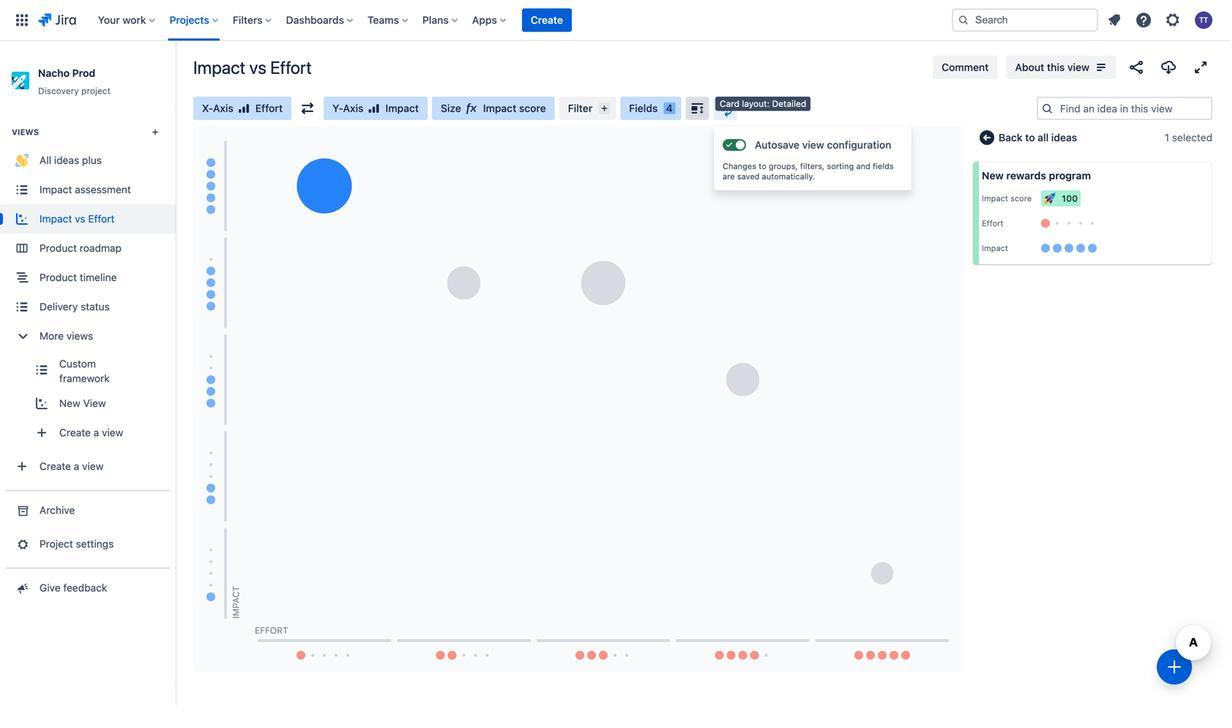 Task type: vqa. For each thing, say whether or not it's contained in the screenshot.
0 at the left
no



Task type: describe. For each thing, give the bounding box(es) containing it.
archive button
[[0, 496, 176, 525]]

filters
[[233, 14, 263, 26]]

notifications image
[[1106, 11, 1123, 29]]

switchaxes image
[[302, 103, 313, 114]]

product for product roadmap
[[40, 242, 77, 254]]

100
[[1062, 193, 1078, 204]]

discovery
[[38, 86, 79, 96]]

plus
[[82, 154, 102, 166]]

groups,
[[769, 161, 798, 171]]

0 vertical spatial score
[[519, 102, 546, 114]]

selected
[[1172, 131, 1213, 144]]

1 vertical spatial score
[[1011, 194, 1032, 203]]

comment button
[[933, 56, 998, 79]]

1 vertical spatial create
[[59, 427, 91, 439]]

your work
[[98, 14, 146, 26]]

are
[[723, 172, 735, 181]]

rewards
[[1006, 170, 1046, 182]]

about
[[1015, 61, 1044, 73]]

nacho prod discovery project
[[38, 67, 111, 96]]

settings
[[76, 538, 114, 550]]

give
[[40, 582, 60, 594]]

your work button
[[94, 8, 161, 32]]

give feedback
[[40, 582, 107, 594]]

custom framework
[[59, 358, 110, 385]]

show description image
[[1092, 59, 1110, 76]]

back to all ideas
[[999, 131, 1077, 144]]

work
[[123, 14, 146, 26]]

to for all
[[1025, 131, 1035, 144]]

custom
[[59, 358, 96, 370]]

product timeline link
[[0, 263, 176, 292]]

this
[[1047, 61, 1065, 73]]

delivery status link
[[0, 292, 176, 322]]

0 vertical spatial a
[[94, 427, 99, 439]]

impact assessment
[[40, 184, 131, 196]]

layout:
[[742, 98, 770, 109]]

card layout: detailed
[[720, 98, 806, 109]]

open idea image
[[1194, 162, 1212, 179]]

dashboards
[[286, 14, 344, 26]]

y-
[[333, 102, 343, 114]]

status
[[81, 301, 110, 313]]

autosave view configuration
[[755, 139, 891, 151]]

fields
[[629, 102, 658, 114]]

1
[[1165, 131, 1169, 144]]

0 vertical spatial create a view
[[59, 427, 123, 439]]

changes
[[723, 161, 756, 171]]

0 vertical spatial impact vs effort
[[193, 57, 312, 78]]

size
[[441, 102, 461, 114]]

new view link
[[20, 389, 176, 418]]

axis for y-
[[343, 102, 363, 114]]

filters,
[[800, 161, 825, 171]]

back icon image
[[978, 129, 996, 146]]

card layout: detailed image
[[688, 100, 706, 117]]

y-axis
[[333, 102, 363, 114]]

product timeline
[[40, 271, 117, 283]]

view down new view link
[[102, 427, 123, 439]]

fields
[[873, 161, 894, 171]]

appswitcher icon image
[[13, 11, 31, 29]]

program
[[1049, 170, 1091, 182]]

expand image
[[1192, 59, 1210, 76]]

ideas inside button
[[1051, 131, 1077, 144]]

views
[[12, 127, 39, 137]]

more views link
[[0, 322, 176, 351]]

projects button
[[165, 8, 224, 32]]

1 vertical spatial a
[[74, 460, 79, 472]]

help image
[[1135, 11, 1152, 29]]

impact vs effort inside "group"
[[40, 213, 115, 225]]

views
[[66, 330, 93, 342]]

feedback image
[[14, 581, 30, 595]]

search image
[[958, 14, 969, 26]]

about this view
[[1015, 61, 1090, 73]]

card
[[720, 98, 740, 109]]

all ideas plus
[[40, 154, 102, 166]]

apps button
[[468, 8, 512, 32]]

changes to groups, filters, sorting and fields are saved automatically.
[[723, 161, 894, 181]]

teams button
[[363, 8, 414, 32]]

new rewards program
[[982, 170, 1091, 182]]

plans button
[[418, 8, 463, 32]]

automatically.
[[762, 172, 815, 181]]

projects
[[170, 14, 209, 26]]

x-
[[202, 102, 213, 114]]

1 selected
[[1165, 131, 1213, 144]]

filter
[[568, 102, 593, 114]]

settings image
[[1164, 11, 1182, 29]]

more views
[[40, 330, 93, 342]]



Task type: locate. For each thing, give the bounding box(es) containing it.
detailed
[[772, 98, 806, 109]]

vs up product roadmap
[[75, 213, 85, 225]]

banner
[[0, 0, 1230, 41]]

dashboards button
[[282, 8, 359, 32]]

card layout: detailed tooltip
[[715, 97, 811, 111]]

0 vertical spatial create
[[531, 14, 563, 26]]

product
[[40, 242, 77, 254], [40, 271, 77, 283]]

configuration
[[827, 139, 891, 151]]

more
[[40, 330, 64, 342]]

0 horizontal spatial vs
[[75, 213, 85, 225]]

ideas inside jira product discovery navigation element
[[54, 154, 79, 166]]

effort
[[270, 57, 312, 78], [255, 102, 283, 114], [88, 213, 115, 225], [982, 219, 1003, 228], [255, 625, 288, 636]]

rating image for x-axis
[[238, 103, 250, 114]]

create a view button down the view
[[20, 418, 176, 447]]

all
[[40, 154, 51, 166]]

view right this
[[1067, 61, 1090, 73]]

new left the view
[[59, 397, 80, 409]]

product roadmap link
[[0, 234, 176, 263]]

roadmap
[[80, 242, 122, 254]]

formula image
[[466, 103, 477, 114]]

create a view button up archive button
[[0, 452, 176, 481]]

1 vertical spatial impact vs effort
[[40, 213, 115, 225]]

create button
[[522, 8, 572, 32]]

filters button
[[228, 8, 277, 32]]

0 horizontal spatial new
[[59, 397, 80, 409]]

create a view button
[[20, 418, 176, 447], [0, 452, 176, 481]]

to
[[1025, 131, 1035, 144], [759, 161, 766, 171]]

project settings button
[[0, 529, 176, 559]]

0 vertical spatial ideas
[[1051, 131, 1077, 144]]

4
[[666, 102, 673, 114]]

jira image
[[38, 11, 76, 29], [38, 11, 76, 29]]

impact vs effort up product roadmap
[[40, 213, 115, 225]]

delivery
[[40, 301, 78, 313]]

1 vertical spatial new
[[59, 397, 80, 409]]

impact vs effort link
[[0, 204, 176, 234]]

:rocket: image
[[1044, 193, 1056, 204], [1044, 193, 1056, 204]]

0 horizontal spatial rating image
[[238, 103, 250, 114]]

new inside jira product discovery navigation element
[[59, 397, 80, 409]]

score down rewards at the top right
[[1011, 194, 1032, 203]]

2 axis from the left
[[343, 102, 363, 114]]

0 horizontal spatial impact score
[[483, 102, 546, 114]]

share image
[[1128, 59, 1145, 76]]

group containing all ideas plus
[[0, 108, 176, 490]]

new view
[[59, 397, 106, 409]]

0 vertical spatial vs
[[249, 57, 266, 78]]

new left rewards at the top right
[[982, 170, 1004, 182]]

to up saved
[[759, 161, 766, 171]]

a up archive button
[[74, 460, 79, 472]]

0 horizontal spatial impact vs effort
[[40, 213, 115, 225]]

1 vertical spatial to
[[759, 161, 766, 171]]

nacho
[[38, 67, 70, 79]]

vs inside jira product discovery navigation element
[[75, 213, 85, 225]]

impact vs effort down "filters" popup button
[[193, 57, 312, 78]]

0 horizontal spatial ideas
[[54, 154, 79, 166]]

view up archive button
[[82, 460, 104, 472]]

a down new view link
[[94, 427, 99, 439]]

framework
[[59, 372, 110, 385]]

give feedback button
[[0, 573, 176, 603]]

teams
[[368, 14, 399, 26]]

back
[[999, 131, 1023, 144]]

view up filters,
[[802, 139, 824, 151]]

delivery status
[[40, 301, 110, 313]]

1 horizontal spatial to
[[1025, 131, 1035, 144]]

project
[[81, 86, 111, 96]]

1 horizontal spatial impact vs effort
[[193, 57, 312, 78]]

to left all
[[1025, 131, 1035, 144]]

0 horizontal spatial score
[[519, 102, 546, 114]]

1 horizontal spatial rating image
[[368, 103, 380, 114]]

export image
[[1160, 59, 1177, 76]]

axis for x-
[[213, 102, 233, 114]]

feedback
[[63, 582, 107, 594]]

assessment
[[75, 184, 131, 196]]

back to all ideas button
[[972, 126, 1086, 149]]

0 vertical spatial product
[[40, 242, 77, 254]]

to inside button
[[1025, 131, 1035, 144]]

product roadmap
[[40, 242, 122, 254]]

create right apps "popup button"
[[531, 14, 563, 26]]

all
[[1038, 131, 1049, 144]]

product up delivery on the top left of page
[[40, 271, 77, 283]]

autosave is enabled image
[[718, 100, 732, 117]]

Find an idea in this view field
[[1056, 98, 1211, 119]]

effort inside jira product discovery navigation element
[[88, 213, 115, 225]]

add ideas image
[[1166, 658, 1183, 676]]

to inside changes to groups, filters, sorting and fields are saved automatically.
[[759, 161, 766, 171]]

1 horizontal spatial a
[[94, 427, 99, 439]]

project settings image
[[14, 537, 30, 551]]

view inside dropdown button
[[1067, 61, 1090, 73]]

create inside button
[[531, 14, 563, 26]]

x-axis
[[202, 102, 233, 114]]

0 horizontal spatial axis
[[213, 102, 233, 114]]

rating image right y-axis
[[368, 103, 380, 114]]

your profile and settings image
[[1195, 11, 1213, 29]]

impact vs effort
[[193, 57, 312, 78], [40, 213, 115, 225]]

to for groups,
[[759, 161, 766, 171]]

plans
[[422, 14, 449, 26]]

view
[[83, 397, 106, 409]]

1 horizontal spatial ideas
[[1051, 131, 1077, 144]]

0 vertical spatial impact score
[[483, 102, 546, 114]]

group
[[0, 108, 176, 490]]

impact score down rewards at the top right
[[982, 194, 1032, 203]]

filter button
[[559, 97, 616, 120]]

impact assessment link
[[0, 175, 176, 204]]

apps
[[472, 14, 497, 26]]

create down new view
[[59, 427, 91, 439]]

1 axis from the left
[[213, 102, 233, 114]]

2 rating image from the left
[[368, 103, 380, 114]]

Search field
[[952, 8, 1098, 32]]

impact
[[193, 57, 245, 78], [385, 102, 419, 114], [483, 102, 516, 114], [40, 184, 72, 196], [982, 194, 1008, 203], [40, 213, 72, 225], [982, 243, 1008, 253], [231, 586, 241, 619]]

project
[[40, 538, 73, 550]]

1 horizontal spatial new
[[982, 170, 1004, 182]]

new for new view
[[59, 397, 80, 409]]

new for new rewards program
[[982, 170, 1004, 182]]

0 horizontal spatial to
[[759, 161, 766, 171]]

project settings
[[40, 538, 114, 550]]

0 vertical spatial new
[[982, 170, 1004, 182]]

product for product timeline
[[40, 271, 77, 283]]

banner containing your work
[[0, 0, 1230, 41]]

sorting
[[827, 161, 854, 171]]

new
[[982, 170, 1004, 182], [59, 397, 80, 409]]

rating image right x-axis
[[238, 103, 250, 114]]

a
[[94, 427, 99, 439], [74, 460, 79, 472]]

1 vertical spatial create a view
[[40, 460, 104, 472]]

0 horizontal spatial a
[[74, 460, 79, 472]]

2 product from the top
[[40, 271, 77, 283]]

0 vertical spatial create a view button
[[20, 418, 176, 447]]

0 vertical spatial to
[[1025, 131, 1035, 144]]

prod
[[72, 67, 95, 79]]

timeline
[[80, 271, 117, 283]]

axis
[[213, 102, 233, 114], [343, 102, 363, 114]]

rating image for y-axis
[[368, 103, 380, 114]]

1 vertical spatial ideas
[[54, 154, 79, 166]]

score left filter
[[519, 102, 546, 114]]

vs down "filters" popup button
[[249, 57, 266, 78]]

2 vertical spatial create
[[40, 460, 71, 472]]

comment
[[942, 61, 989, 73]]

1 rating image from the left
[[238, 103, 250, 114]]

all ideas plus link
[[0, 146, 176, 175]]

:wave: image
[[15, 154, 29, 167], [15, 154, 29, 167]]

about this view button
[[1006, 56, 1116, 79]]

create a view
[[59, 427, 123, 439], [40, 460, 104, 472]]

current project sidebar image
[[160, 59, 192, 88]]

autosave
[[755, 139, 800, 151]]

1 vertical spatial create a view button
[[0, 452, 176, 481]]

1 product from the top
[[40, 242, 77, 254]]

1 horizontal spatial impact score
[[982, 194, 1032, 203]]

jira product discovery navigation element
[[0, 41, 176, 705]]

saved
[[737, 172, 760, 181]]

1 vertical spatial product
[[40, 271, 77, 283]]

rating image
[[238, 103, 250, 114], [368, 103, 380, 114]]

and
[[856, 161, 870, 171]]

1 horizontal spatial score
[[1011, 194, 1032, 203]]

product up product timeline
[[40, 242, 77, 254]]

create a view down the view
[[59, 427, 123, 439]]

1 horizontal spatial vs
[[249, 57, 266, 78]]

create a view button inside "group"
[[20, 418, 176, 447]]

1 vertical spatial impact score
[[982, 194, 1032, 203]]

1 horizontal spatial axis
[[343, 102, 363, 114]]

archive
[[40, 504, 75, 516]]

custom framework link
[[20, 351, 176, 389]]

1 vertical spatial vs
[[75, 213, 85, 225]]

primary element
[[9, 0, 940, 41]]

create up archive
[[40, 460, 71, 472]]

create a view up archive
[[40, 460, 104, 472]]

impact score right formula icon
[[483, 102, 546, 114]]



